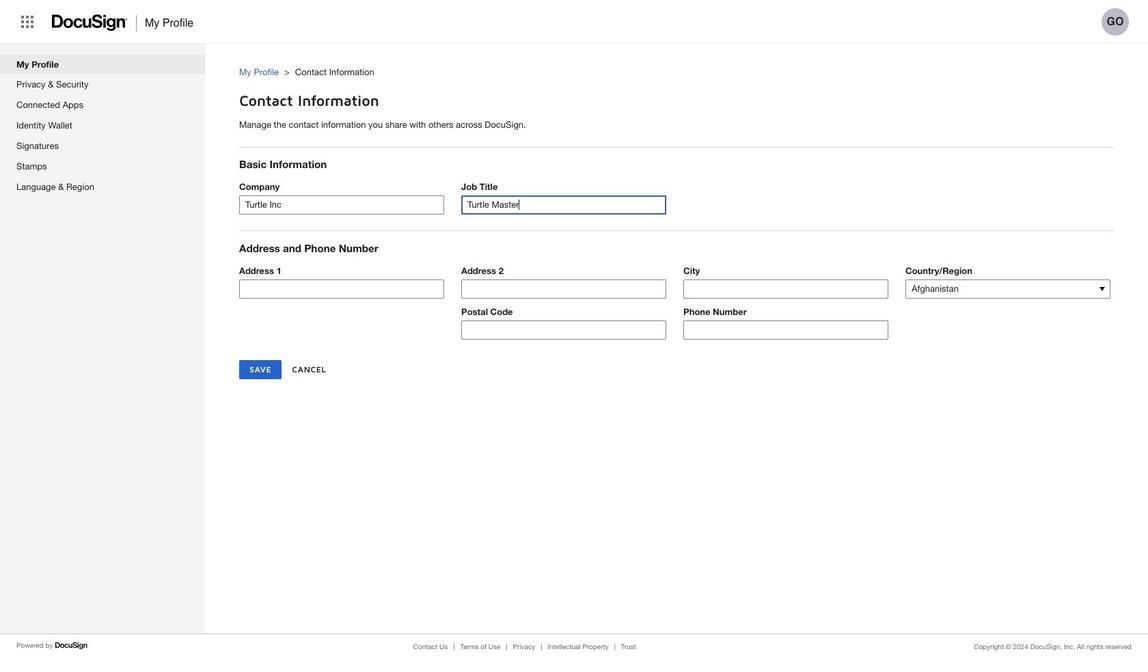 Task type: vqa. For each thing, say whether or not it's contained in the screenshot.
the bottommost DocuSign IMAGE
yes



Task type: describe. For each thing, give the bounding box(es) containing it.
0 vertical spatial docusign image
[[52, 10, 128, 35]]



Task type: locate. For each thing, give the bounding box(es) containing it.
breadcrumb region
[[239, 53, 1149, 82]]

1 vertical spatial docusign image
[[55, 641, 89, 652]]

None text field
[[462, 197, 666, 214], [240, 280, 444, 298], [462, 321, 666, 339], [685, 321, 888, 339], [462, 197, 666, 214], [240, 280, 444, 298], [462, 321, 666, 339], [685, 321, 888, 339]]

docusign image
[[52, 10, 128, 35], [55, 641, 89, 652]]

None text field
[[240, 197, 444, 214], [462, 280, 666, 298], [685, 280, 888, 298], [240, 197, 444, 214], [462, 280, 666, 298], [685, 280, 888, 298]]



